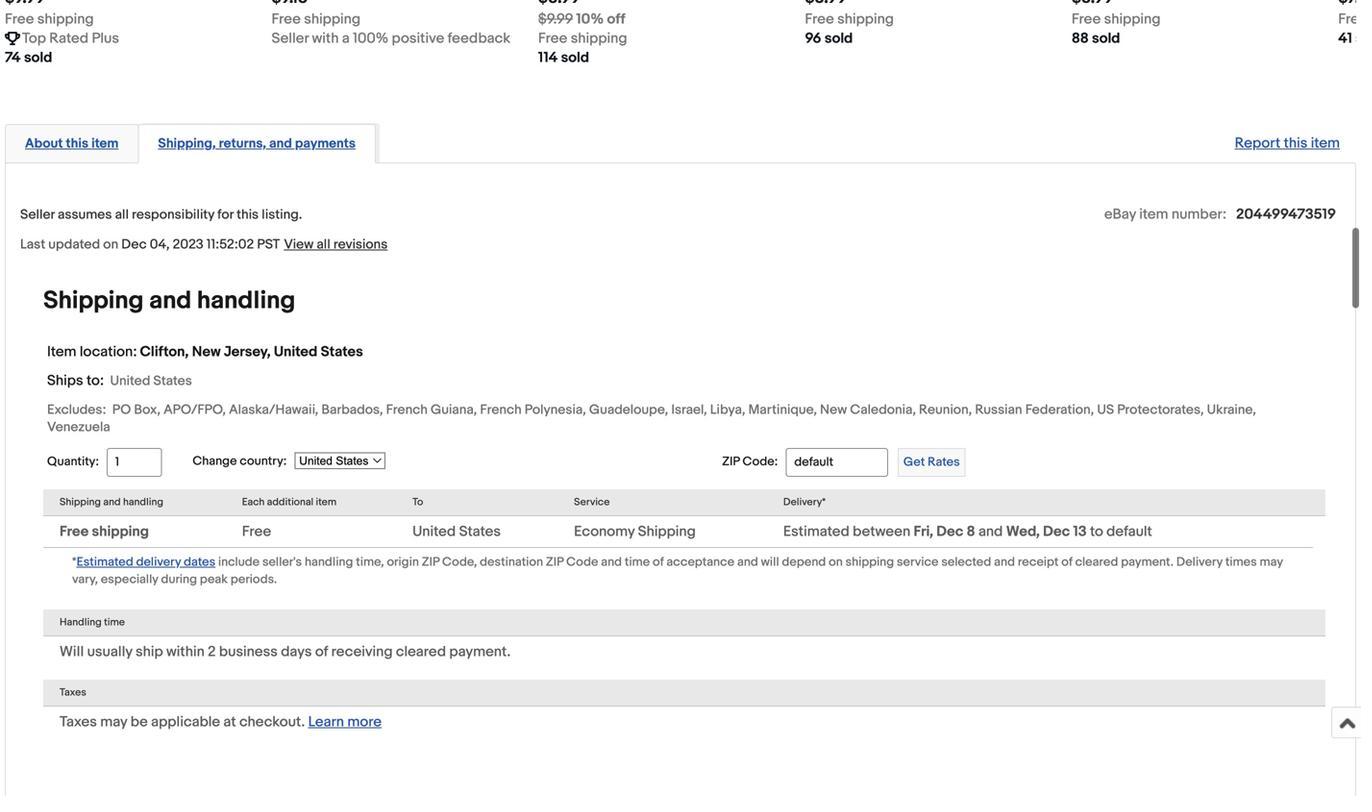 Task type: describe. For each thing, give the bounding box(es) containing it.
top rated plus
[[22, 28, 119, 45]]

venezuela
[[47, 417, 110, 434]]

feedback
[[448, 28, 511, 45]]

shipping, returns, and payments
[[158, 134, 356, 150]]

and inside button
[[269, 134, 292, 150]]

Free text field
[[1339, 8, 1362, 27]]

Top Rated Plus text field
[[22, 27, 119, 46]]

times
[[1226, 553, 1257, 568]]

each
[[242, 494, 265, 507]]

2
[[208, 641, 216, 659]]

shipping inside $9.99 10% off free shipping 114 sold
[[571, 28, 627, 45]]

rates
[[928, 453, 960, 468]]

states inside ships to: united states
[[153, 371, 192, 387]]

within
[[166, 641, 205, 659]]

s
[[1356, 28, 1362, 45]]

delivery
[[136, 553, 181, 568]]

taxes may be applicable at checkout. learn more
[[60, 711, 382, 729]]

free 41 s
[[1339, 9, 1362, 45]]

applicable
[[151, 711, 220, 729]]

with
[[312, 28, 339, 45]]

free shipping text field for 88 sold
[[1072, 8, 1161, 27]]

will
[[761, 553, 779, 568]]

origin
[[387, 553, 419, 568]]

delivery
[[1177, 553, 1223, 568]]

location:
[[80, 341, 137, 359]]

ebay
[[1105, 204, 1136, 221]]

rated
[[49, 28, 89, 45]]

handling inside include seller's handling time, origin zip code, destination zip code and time of acceptance and will depend on shipping service selected and receipt of cleared payment. delivery times may vary, especially during peak periods.
[[305, 553, 353, 568]]

responsibility
[[132, 205, 214, 221]]

2 horizontal spatial of
[[1062, 553, 1073, 568]]

reunion,
[[919, 400, 972, 416]]

88 sold text field
[[1072, 27, 1121, 46]]

item location: clifton, new jersey, united states
[[47, 341, 363, 359]]

protectorates,
[[1118, 400, 1204, 416]]

free inside $9.99 10% off free shipping 114 sold
[[538, 28, 568, 45]]

israel,
[[672, 400, 707, 416]]

po
[[112, 400, 131, 416]]

barbados,
[[322, 400, 383, 416]]

0 horizontal spatial on
[[103, 235, 118, 251]]

handling
[[60, 614, 102, 627]]

sold inside free shipping 88 sold
[[1092, 28, 1121, 45]]

2 french from the left
[[480, 400, 522, 416]]

0 vertical spatial shipping and handling
[[43, 284, 296, 314]]

depend
[[782, 553, 826, 568]]

quantity:
[[47, 453, 99, 467]]

sold inside the free shipping 96 sold
[[825, 28, 853, 45]]

periods.
[[231, 570, 277, 585]]

0 horizontal spatial zip
[[422, 553, 440, 568]]

free shipping text field for 96 sold
[[805, 8, 894, 27]]

clifton,
[[140, 341, 189, 359]]

sold inside $9.99 10% off free shipping 114 sold
[[561, 47, 589, 64]]

get rates button
[[898, 446, 966, 475]]

taxes for taxes may be applicable at checkout. learn more
[[60, 711, 97, 729]]

1 vertical spatial may
[[100, 711, 127, 729]]

0 horizontal spatial seller
[[20, 205, 55, 221]]

and left receipt
[[994, 553, 1015, 568]]

free shipping 96 sold
[[805, 9, 894, 45]]

2 vertical spatial shipping
[[638, 521, 696, 538]]

cleared inside include seller's handling time, origin zip code, destination zip code and time of acceptance and will depend on shipping service selected and receipt of cleared payment. delivery times may vary, especially during peak periods.
[[1076, 553, 1119, 568]]

to
[[1090, 521, 1104, 538]]

and up clifton,
[[149, 284, 191, 314]]

additional
[[267, 494, 314, 507]]

1 french from the left
[[386, 400, 428, 416]]

dec for 04,
[[121, 235, 147, 251]]

ukraine,
[[1207, 400, 1257, 416]]

0 horizontal spatial time
[[104, 614, 125, 627]]

1 vertical spatial shipping
[[60, 494, 101, 507]]

shipping inside text box
[[37, 9, 94, 26]]

excludes:
[[47, 400, 106, 416]]

include seller's handling time, origin zip code, destination zip code and time of acceptance and will depend on shipping service selected and receipt of cleared payment. delivery times may vary, especially during peak periods.
[[72, 553, 1283, 585]]

item right ebay
[[1140, 204, 1169, 221]]

united states
[[413, 521, 501, 538]]

and right the 8
[[979, 521, 1003, 538]]

for
[[217, 205, 234, 221]]

each additional item
[[242, 494, 337, 507]]

41
[[1339, 28, 1353, 45]]

74 sold text field
[[5, 46, 52, 65]]

will
[[60, 641, 84, 659]]

code
[[566, 553, 598, 568]]

previous price $9.99 10% off text field
[[538, 8, 626, 27]]

taxes for taxes
[[60, 685, 86, 697]]

a
[[342, 28, 350, 45]]

74 sold
[[5, 47, 52, 64]]

report this item link
[[1226, 123, 1350, 160]]

seller's
[[262, 553, 302, 568]]

code:
[[743, 453, 778, 467]]

0 horizontal spatial handling
[[123, 494, 163, 507]]

and left will
[[737, 553, 758, 568]]

1 vertical spatial shipping and handling
[[60, 494, 163, 507]]

country:
[[240, 452, 287, 467]]

pst
[[257, 235, 280, 251]]

top
[[22, 28, 46, 45]]

time,
[[356, 553, 384, 568]]

dates
[[184, 553, 216, 568]]

will usually ship within 2 business days of receiving cleared payment.
[[60, 641, 511, 659]]

time inside include seller's handling time, origin zip code, destination zip code and time of acceptance and will depend on shipping service selected and receipt of cleared payment. delivery times may vary, especially during peak periods.
[[625, 553, 650, 568]]

shipping up * estimated delivery dates
[[92, 521, 149, 538]]

1 free shipping text field from the left
[[5, 8, 94, 27]]

2 horizontal spatial united
[[413, 521, 456, 538]]

8
[[967, 521, 976, 538]]

item
[[47, 341, 76, 359]]

service
[[897, 553, 939, 568]]

updated
[[48, 235, 100, 251]]

on inside include seller's handling time, origin zip code, destination zip code and time of acceptance and will depend on shipping service selected and receipt of cleared payment. delivery times may vary, especially during peak periods.
[[829, 553, 843, 568]]

shipping,
[[158, 134, 216, 150]]

1 horizontal spatial of
[[653, 553, 664, 568]]

*
[[72, 553, 77, 568]]

returns,
[[219, 134, 266, 150]]

Quantity: text field
[[107, 446, 162, 475]]

0 horizontal spatial free shipping text field
[[538, 27, 627, 46]]

2 horizontal spatial zip
[[722, 453, 740, 467]]

ZIP Code: text field
[[786, 446, 888, 475]]

acceptance
[[667, 553, 735, 568]]

seller inside free shipping seller with a 100% positive feedback
[[272, 28, 309, 45]]

apo/fpo,
[[164, 400, 226, 416]]

1 vertical spatial free shipping
[[60, 521, 149, 538]]

04,
[[150, 235, 170, 251]]



Task type: vqa. For each thing, say whether or not it's contained in the screenshot.
the topmost sensor
no



Task type: locate. For each thing, give the bounding box(es) containing it.
sold right the 114
[[561, 47, 589, 64]]

1 vertical spatial states
[[153, 371, 192, 387]]

shipping down the between
[[846, 553, 894, 568]]

1 horizontal spatial cleared
[[1076, 553, 1119, 568]]

2 vertical spatial united
[[413, 521, 456, 538]]

seller
[[272, 28, 309, 45], [20, 205, 55, 221]]

zip left code
[[546, 553, 564, 568]]

shipping up rated
[[37, 9, 94, 26]]

estimated up vary,
[[77, 553, 133, 568]]

time down economy shipping
[[625, 553, 650, 568]]

shipping
[[43, 284, 144, 314], [60, 494, 101, 507], [638, 521, 696, 538]]

learn more link
[[308, 711, 382, 729]]

100%
[[353, 28, 389, 45]]

shipping inside free shipping 88 sold
[[1104, 9, 1161, 26]]

french left guiana,
[[386, 400, 428, 416]]

0 vertical spatial payment.
[[1121, 553, 1174, 568]]

item right report
[[1311, 133, 1340, 150]]

free shipping text field up 88
[[1072, 8, 1161, 27]]

united down to
[[413, 521, 456, 538]]

2 horizontal spatial handling
[[305, 553, 353, 568]]

74
[[5, 47, 21, 64]]

item inside button
[[91, 134, 119, 150]]

selected
[[942, 553, 992, 568]]

0 horizontal spatial cleared
[[396, 641, 446, 659]]

0 vertical spatial united
[[274, 341, 318, 359]]

days
[[281, 641, 312, 659]]

0 horizontal spatial may
[[100, 711, 127, 729]]

2 horizontal spatial states
[[459, 521, 501, 538]]

0 horizontal spatial free shipping text field
[[5, 8, 94, 27]]

shipping up with
[[304, 9, 361, 26]]

dec left 04,
[[121, 235, 147, 251]]

taxes left the be
[[60, 711, 97, 729]]

shipping up include seller's handling time, origin zip code, destination zip code and time of acceptance and will depend on shipping service selected and receipt of cleared payment. delivery times may vary, especially during peak periods.
[[638, 521, 696, 538]]

receipt
[[1018, 553, 1059, 568]]

sold
[[825, 28, 853, 45], [1092, 28, 1121, 45], [24, 47, 52, 64], [561, 47, 589, 64]]

$9.99
[[538, 9, 573, 26]]

po box, apo/fpo, alaska/hawaii, barbados, french guiana, french polynesia, guadeloupe, israel, libya, martinique, new caledonia, reunion, russian federation, us protectorates, ukraine, venezuela
[[47, 400, 1257, 434]]

last updated on dec 04, 2023 11:52:02 pst view all revisions
[[20, 235, 388, 251]]

114
[[538, 47, 558, 64]]

free inside free shipping seller with a 100% positive feedback
[[272, 9, 301, 26]]

1 horizontal spatial on
[[829, 553, 843, 568]]

seller up last
[[20, 205, 55, 221]]

1 vertical spatial cleared
[[396, 641, 446, 659]]

this right report
[[1284, 133, 1308, 150]]

economy shipping
[[574, 521, 696, 538]]

1 horizontal spatial seller
[[272, 28, 309, 45]]

tab list containing about this item
[[5, 118, 1357, 161]]

204499473519
[[1237, 204, 1337, 221]]

payments
[[295, 134, 356, 150]]

box,
[[134, 400, 161, 416]]

None text field
[[272, 0, 308, 6], [538, 0, 581, 6], [805, 0, 848, 6], [1072, 0, 1115, 6], [272, 0, 308, 6], [538, 0, 581, 6], [805, 0, 848, 6], [1072, 0, 1115, 6]]

shipping up 96 sold 'text box'
[[838, 9, 894, 26]]

0 vertical spatial cleared
[[1076, 553, 1119, 568]]

wed,
[[1006, 521, 1040, 538]]

during
[[161, 570, 197, 585]]

zip right origin
[[422, 553, 440, 568]]

of right days
[[315, 641, 328, 659]]

shipping inside the free shipping 96 sold
[[838, 9, 894, 26]]

0 horizontal spatial payment.
[[449, 641, 511, 659]]

to
[[413, 494, 423, 507]]

0 vertical spatial states
[[321, 341, 363, 359]]

1 horizontal spatial handling
[[197, 284, 296, 314]]

listing.
[[262, 205, 302, 221]]

free shipping text field up 96
[[805, 8, 894, 27]]

view
[[284, 235, 314, 251]]

handling time
[[60, 614, 125, 627]]

1 vertical spatial handling
[[123, 494, 163, 507]]

1 horizontal spatial french
[[480, 400, 522, 416]]

include
[[218, 553, 260, 568]]

Free shipping text field
[[805, 8, 894, 27], [1072, 8, 1161, 27], [538, 27, 627, 46]]

payment. down 'code,'
[[449, 641, 511, 659]]

96 sold text field
[[805, 27, 853, 46]]

handling down quantity: text field
[[123, 494, 163, 507]]

free shipping text field up with
[[272, 8, 361, 27]]

shipping and handling down quantity: text field
[[60, 494, 163, 507]]

caledonia,
[[850, 400, 916, 416]]

0 vertical spatial taxes
[[60, 685, 86, 697]]

0 horizontal spatial states
[[153, 371, 192, 387]]

guadeloupe,
[[589, 400, 669, 416]]

alaska/hawaii,
[[229, 400, 319, 416]]

1 horizontal spatial all
[[317, 235, 330, 251]]

this right for
[[237, 205, 259, 221]]

ebay item number: 204499473519
[[1105, 204, 1337, 221]]

get
[[904, 453, 925, 468]]

may left the be
[[100, 711, 127, 729]]

2 horizontal spatial this
[[1284, 133, 1308, 150]]

0 vertical spatial all
[[115, 205, 129, 221]]

sold inside 74 sold text field
[[24, 47, 52, 64]]

new left jersey,
[[192, 341, 221, 359]]

1 taxes from the top
[[60, 685, 86, 697]]

tab list
[[5, 118, 1357, 161]]

new inside po box, apo/fpo, alaska/hawaii, barbados, french guiana, french polynesia, guadeloupe, israel, libya, martinique, new caledonia, reunion, russian federation, us protectorates, ukraine, venezuela
[[820, 400, 847, 416]]

item for about this item
[[91, 134, 119, 150]]

2 horizontal spatial free shipping text field
[[1072, 8, 1161, 27]]

cleared down to
[[1076, 553, 1119, 568]]

1 vertical spatial united
[[110, 371, 150, 387]]

federation,
[[1026, 400, 1094, 416]]

41 s text field
[[1339, 27, 1362, 46]]

this inside report this item link
[[1284, 133, 1308, 150]]

free shipping 88 sold
[[1072, 9, 1161, 45]]

item
[[1311, 133, 1340, 150], [91, 134, 119, 150], [1140, 204, 1169, 221], [316, 494, 337, 507]]

Free shipping text field
[[5, 8, 94, 27], [272, 8, 361, 27]]

and right returns,
[[269, 134, 292, 150]]

1 horizontal spatial estimated
[[784, 521, 850, 538]]

all right assumes
[[115, 205, 129, 221]]

and
[[269, 134, 292, 150], [149, 284, 191, 314], [103, 494, 121, 507], [979, 521, 1003, 538], [601, 553, 622, 568], [737, 553, 758, 568], [994, 553, 1015, 568]]

zip code:
[[722, 453, 778, 467]]

united
[[274, 341, 318, 359], [110, 371, 150, 387], [413, 521, 456, 538]]

payment. inside include seller's handling time, origin zip code, destination zip code and time of acceptance and will depend on shipping service selected and receipt of cleared payment. delivery times may vary, especially during peak periods.
[[1121, 553, 1174, 568]]

last
[[20, 235, 45, 251]]

handling left time,
[[305, 553, 353, 568]]

destination
[[480, 553, 543, 568]]

and right code
[[601, 553, 622, 568]]

about this item
[[25, 134, 119, 150]]

0 horizontal spatial dec
[[121, 235, 147, 251]]

shipping inside free shipping seller with a 100% positive feedback
[[304, 9, 361, 26]]

11:52:02
[[207, 235, 254, 251]]

this right about at the left of the page
[[66, 134, 89, 150]]

1 horizontal spatial this
[[237, 205, 259, 221]]

0 horizontal spatial united
[[110, 371, 150, 387]]

states
[[321, 341, 363, 359], [153, 371, 192, 387], [459, 521, 501, 538]]

guiana,
[[431, 400, 477, 416]]

0 horizontal spatial french
[[386, 400, 428, 416]]

all right view at the top of the page
[[317, 235, 330, 251]]

shipping inside include seller's handling time, origin zip code, destination zip code and time of acceptance and will depend on shipping service selected and receipt of cleared payment. delivery times may vary, especially during peak periods.
[[846, 553, 894, 568]]

1 horizontal spatial dec
[[937, 521, 964, 538]]

united up po
[[110, 371, 150, 387]]

0 horizontal spatial new
[[192, 341, 221, 359]]

1 horizontal spatial free shipping text field
[[805, 8, 894, 27]]

0 horizontal spatial all
[[115, 205, 129, 221]]

1 vertical spatial estimated
[[77, 553, 133, 568]]

estimated
[[784, 521, 850, 538], [77, 553, 133, 568]]

sold right 96
[[825, 28, 853, 45]]

88
[[1072, 28, 1089, 45]]

free
[[5, 9, 34, 26], [272, 9, 301, 26], [805, 9, 834, 26], [1072, 9, 1101, 26], [1339, 9, 1362, 26], [538, 28, 568, 45], [60, 521, 89, 538], [242, 521, 271, 538]]

of down economy shipping
[[653, 553, 664, 568]]

libya,
[[710, 400, 746, 416]]

1 horizontal spatial free shipping text field
[[272, 8, 361, 27]]

1 horizontal spatial zip
[[546, 553, 564, 568]]

shipping down 10%
[[571, 28, 627, 45]]

cleared right the receiving
[[396, 641, 446, 659]]

1 vertical spatial taxes
[[60, 711, 97, 729]]

between
[[853, 521, 911, 538]]

about
[[25, 134, 63, 150]]

free inside the free shipping 96 sold
[[805, 9, 834, 26]]

handling up jersey,
[[197, 284, 296, 314]]

1 horizontal spatial states
[[321, 341, 363, 359]]

free shipping up 'top'
[[5, 9, 94, 26]]

item for each additional item
[[316, 494, 337, 507]]

114 sold text field
[[538, 46, 589, 65]]

1 vertical spatial seller
[[20, 205, 55, 221]]

off
[[607, 9, 626, 26]]

2023
[[173, 235, 204, 251]]

this for report
[[1284, 133, 1308, 150]]

0 horizontal spatial this
[[66, 134, 89, 150]]

and down quantity: text field
[[103, 494, 121, 507]]

states up 'code,'
[[459, 521, 501, 538]]

item right about at the left of the page
[[91, 134, 119, 150]]

None text field
[[5, 0, 46, 6], [1339, 0, 1362, 6], [5, 0, 46, 6], [1339, 0, 1362, 6]]

sold right 88
[[1092, 28, 1121, 45]]

0 horizontal spatial estimated
[[77, 553, 133, 568]]

1 vertical spatial on
[[829, 553, 843, 568]]

free shipping text field up 'top'
[[5, 8, 94, 27]]

seller assumes all responsibility for this listing.
[[20, 205, 302, 221]]

shipping up "location:"
[[43, 284, 144, 314]]

Seller with a 100% positive feedback text field
[[272, 27, 511, 46]]

1 horizontal spatial united
[[274, 341, 318, 359]]

0 vertical spatial may
[[1260, 553, 1283, 568]]

taxes down will at left
[[60, 685, 86, 697]]

1 horizontal spatial new
[[820, 400, 847, 416]]

united inside ships to: united states
[[110, 371, 150, 387]]

delivery*
[[784, 494, 826, 507]]

dec left the 8
[[937, 521, 964, 538]]

states down clifton,
[[153, 371, 192, 387]]

zip left 'code:'
[[722, 453, 740, 467]]

ship
[[136, 641, 163, 659]]

1 horizontal spatial payment.
[[1121, 553, 1174, 568]]

seller left with
[[272, 28, 309, 45]]

0 vertical spatial free shipping
[[5, 9, 94, 26]]

may right times at the right
[[1260, 553, 1283, 568]]

estimated between fri, dec 8 and wed, dec 13 to default
[[784, 521, 1153, 538]]

payment. down default
[[1121, 553, 1174, 568]]

on right depend
[[829, 553, 843, 568]]

0 vertical spatial new
[[192, 341, 221, 359]]

2 vertical spatial handling
[[305, 553, 353, 568]]

0 vertical spatial time
[[625, 553, 650, 568]]

usually
[[87, 641, 132, 659]]

be
[[130, 711, 148, 729]]

vary,
[[72, 570, 98, 585]]

2 vertical spatial states
[[459, 521, 501, 538]]

item right additional
[[316, 494, 337, 507]]

this inside about this item button
[[66, 134, 89, 150]]

change
[[193, 452, 237, 467]]

time up usually
[[104, 614, 125, 627]]

new left caledonia,
[[820, 400, 847, 416]]

96
[[805, 28, 822, 45]]

business
[[219, 641, 278, 659]]

french right guiana,
[[480, 400, 522, 416]]

free inside free shipping 88 sold
[[1072, 9, 1101, 26]]

learn
[[308, 711, 344, 729]]

1 vertical spatial new
[[820, 400, 847, 416]]

1 vertical spatial payment.
[[449, 641, 511, 659]]

receiving
[[331, 641, 393, 659]]

at
[[223, 711, 236, 729]]

free shipping text field down 10%
[[538, 27, 627, 46]]

payment.
[[1121, 553, 1174, 568], [449, 641, 511, 659]]

assumes
[[58, 205, 112, 221]]

dec for 8
[[937, 521, 964, 538]]

ships to: united states
[[47, 370, 192, 387]]

change country:
[[193, 452, 287, 467]]

shipping down quantity:
[[60, 494, 101, 507]]

* estimated delivery dates
[[72, 553, 216, 568]]

on right updated
[[103, 235, 118, 251]]

number:
[[1172, 204, 1227, 221]]

1 horizontal spatial time
[[625, 553, 650, 568]]

free shipping up *
[[60, 521, 149, 538]]

about this item button
[[25, 133, 119, 151]]

united right jersey,
[[274, 341, 318, 359]]

2 horizontal spatial dec
[[1043, 521, 1070, 538]]

13
[[1074, 521, 1087, 538]]

russian
[[975, 400, 1023, 416]]

0 vertical spatial estimated
[[784, 521, 850, 538]]

0 horizontal spatial of
[[315, 641, 328, 659]]

0 vertical spatial shipping
[[43, 284, 144, 314]]

of right receipt
[[1062, 553, 1073, 568]]

1 vertical spatial time
[[104, 614, 125, 627]]

sold down 'top'
[[24, 47, 52, 64]]

0 vertical spatial on
[[103, 235, 118, 251]]

2 taxes from the top
[[60, 711, 97, 729]]

0 vertical spatial handling
[[197, 284, 296, 314]]

shipping up 88 sold "text box"
[[1104, 9, 1161, 26]]

may inside include seller's handling time, origin zip code, destination zip code and time of acceptance and will depend on shipping service selected and receipt of cleared payment. delivery times may vary, especially during peak periods.
[[1260, 553, 1283, 568]]

1 vertical spatial all
[[317, 235, 330, 251]]

dec left '13'
[[1043, 521, 1070, 538]]

1 horizontal spatial may
[[1260, 553, 1283, 568]]

revisions
[[333, 235, 388, 251]]

item for report this item
[[1311, 133, 1340, 150]]

to:
[[87, 370, 104, 387]]

taxes
[[60, 685, 86, 697], [60, 711, 97, 729]]

0 vertical spatial seller
[[272, 28, 309, 45]]

shipping
[[37, 9, 94, 26], [304, 9, 361, 26], [838, 9, 894, 26], [1104, 9, 1161, 26], [571, 28, 627, 45], [92, 521, 149, 538], [846, 553, 894, 568]]

estimated down delivery*
[[784, 521, 850, 538]]

states up "barbados,"
[[321, 341, 363, 359]]

martinique,
[[749, 400, 817, 416]]

2 free shipping text field from the left
[[272, 8, 361, 27]]

shipping and handling up clifton,
[[43, 284, 296, 314]]

10%
[[576, 9, 604, 26]]

this for about
[[66, 134, 89, 150]]



